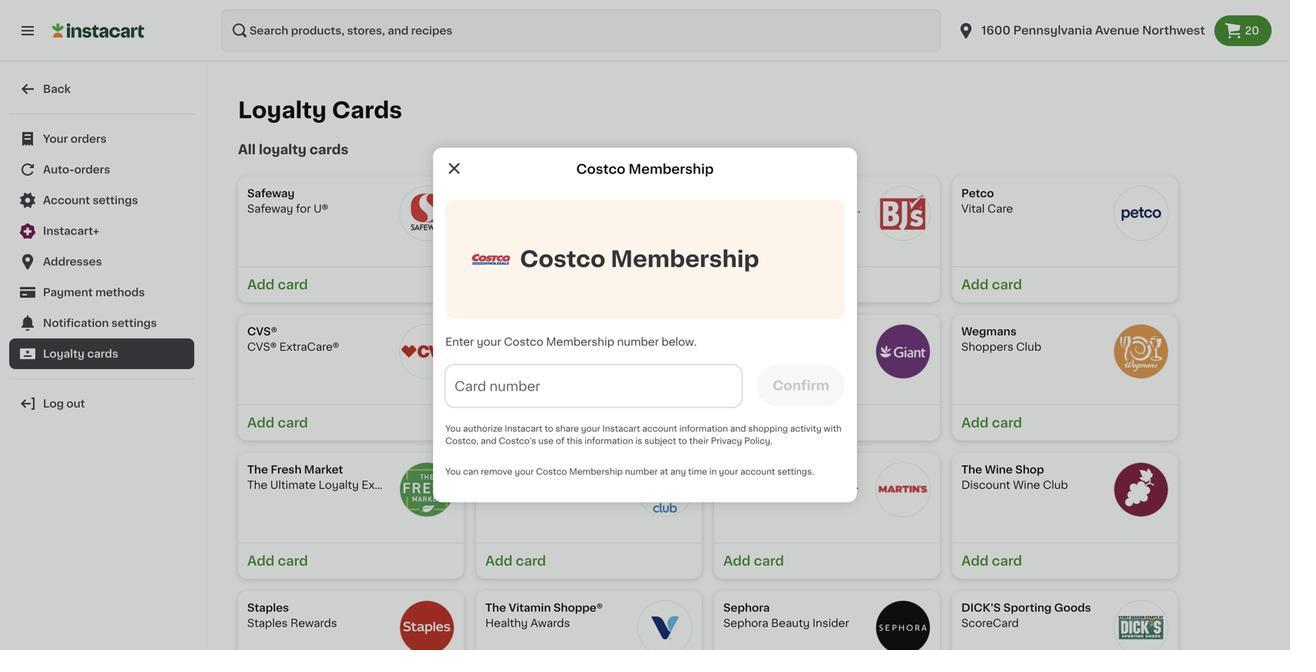 Task type: vqa. For each thing, say whether or not it's contained in the screenshot.
Sprouts Farmers Market
no



Task type: locate. For each thing, give the bounding box(es) containing it.
club inside the wine shop discount wine club
[[1043, 480, 1068, 491]]

privacy policy .
[[711, 437, 773, 445]]

0 vertical spatial rewards
[[821, 480, 868, 491]]

costco,
[[445, 437, 479, 445]]

add card up 'staples staples rewards'
[[247, 555, 308, 568]]

your inside the you authorize instacart to share your instacart account information and shopping activity with costco, and costco's use of this information is subject to their
[[581, 425, 600, 433]]

instacart up costco's
[[505, 425, 543, 433]]

loyalty down notification at the left
[[43, 349, 85, 359]]

add card up sephora sephora beauty insider
[[723, 555, 784, 568]]

add card button for wegmans
[[952, 405, 1178, 441]]

2 cvs® from the top
[[247, 342, 277, 353]]

safeway down loyalty
[[247, 188, 295, 199]]

1 sephora from the top
[[723, 603, 770, 614]]

1 vertical spatial staples
[[247, 618, 288, 629]]

bj's wholesale club image
[[876, 186, 931, 241]]

extracare®
[[279, 342, 339, 353]]

add card button for cvs®
[[238, 405, 464, 441]]

the for the fresh market the ultimate loyalty experience
[[247, 465, 268, 475]]

to up use
[[545, 425, 554, 433]]

card up wegmans
[[992, 278, 1022, 291]]

add card for wegmans
[[962, 417, 1022, 430]]

loyalty up loyalty
[[238, 99, 327, 121]]

2 staples from the top
[[247, 618, 288, 629]]

u®
[[314, 204, 328, 214]]

choice
[[780, 480, 819, 491]]

orders inside auto-orders link
[[74, 164, 110, 175]]

your right in
[[719, 468, 738, 476]]

cards down notification settings link
[[87, 349, 118, 359]]

your up this
[[581, 425, 600, 433]]

1 vertical spatial rewards
[[290, 618, 337, 629]]

orders up auto-orders
[[71, 134, 107, 144]]

2 you from the top
[[445, 468, 461, 476]]

vitamin
[[509, 603, 551, 614]]

1 you from the top
[[445, 425, 461, 433]]

sporting
[[1004, 603, 1052, 614]]

0 vertical spatial wine
[[985, 465, 1013, 475]]

costco membership up costco image
[[576, 163, 714, 176]]

add for safeway
[[247, 278, 275, 291]]

club inside wegmans shoppers club
[[1016, 342, 1042, 353]]

costco membership
[[576, 163, 714, 176], [520, 248, 759, 270]]

all
[[238, 143, 256, 156]]

orders for auto-orders
[[74, 164, 110, 175]]

martin's
[[723, 465, 779, 475], [723, 480, 778, 491]]

0 vertical spatial settings
[[93, 195, 138, 206]]

loyalty for loyalty cards
[[43, 349, 85, 359]]

account
[[43, 195, 90, 206]]

add card up costco's
[[485, 417, 546, 430]]

loyalty cards link
[[9, 339, 194, 369]]

costco membership down costco image
[[520, 248, 759, 270]]

add card up dick's
[[962, 555, 1022, 568]]

wine
[[985, 465, 1013, 475], [1013, 480, 1040, 491]]

0 vertical spatial cards
[[310, 143, 349, 156]]

the up discount
[[962, 465, 982, 475]]

cvs®
[[247, 326, 277, 337], [247, 342, 277, 353]]

shoppe®
[[554, 603, 603, 614]]

the vitamin shoppe® image
[[637, 601, 693, 651]]

wegmans
[[962, 326, 1017, 337]]

the for the vitamin shoppe® healthy awards
[[485, 603, 506, 614]]

2 safeway from the top
[[247, 204, 293, 214]]

to left their
[[679, 437, 687, 445]]

card for wegmans
[[992, 417, 1022, 430]]

you inside the you authorize instacart to share your instacart account information and shopping activity with costco, and costco's use of this information is subject to their
[[445, 425, 461, 433]]

martin's image
[[876, 462, 931, 518]]

card up sporting
[[992, 555, 1022, 568]]

rewards inside 'staples staples rewards'
[[290, 618, 337, 629]]

the up the healthy in the left bottom of the page
[[485, 603, 506, 614]]

0 horizontal spatial information
[[585, 437, 633, 445]]

add card for food lion
[[485, 417, 546, 430]]

goods
[[1054, 603, 1091, 614]]

and down authorize
[[481, 437, 497, 445]]

information
[[680, 425, 728, 433], [585, 437, 633, 445]]

club
[[810, 188, 836, 199], [808, 204, 833, 214], [1016, 342, 1042, 353], [521, 465, 547, 475], [1043, 480, 1068, 491]]

add up dick's
[[962, 555, 989, 568]]

1 vertical spatial cards
[[87, 349, 118, 359]]

scorecard
[[962, 618, 1019, 629]]

staples
[[247, 603, 289, 614], [247, 618, 288, 629]]

add up the privacy policy .
[[723, 417, 751, 430]]

loyalty
[[238, 99, 327, 121], [43, 349, 85, 359], [319, 480, 359, 491]]

the inside the vitamin shoppe® healthy awards
[[485, 603, 506, 614]]

the left fresh
[[247, 465, 268, 475]]

information left is
[[585, 437, 633, 445]]

2 martin's from the top
[[723, 480, 778, 491]]

cards
[[310, 143, 349, 156], [87, 349, 118, 359]]

enter
[[445, 337, 474, 348]]

back link
[[9, 74, 194, 104]]

Card number text field
[[445, 365, 742, 407]]

you up costco,
[[445, 425, 461, 433]]

you for you can remove your costco membership number at any time in your account settings.
[[445, 468, 461, 476]]

1 vertical spatial and
[[481, 437, 497, 445]]

sam's
[[485, 465, 519, 475]]

addresses
[[43, 257, 102, 267]]

0 horizontal spatial to
[[545, 425, 554, 433]]

your
[[477, 337, 501, 348], [581, 425, 600, 433], [515, 468, 534, 476], [719, 468, 738, 476]]

1 horizontal spatial and
[[730, 425, 746, 433]]

card up fresh
[[278, 417, 308, 430]]

petco vital care
[[962, 188, 1013, 214]]

add card up cvs® cvs® extracare®
[[247, 278, 308, 291]]

settings down methods
[[111, 318, 157, 329]]

add up costco's
[[485, 417, 513, 430]]

wegmans shoppers club
[[962, 326, 1042, 353]]

add for the wine shop
[[962, 555, 989, 568]]

sephora
[[723, 603, 770, 614], [723, 618, 769, 629]]

costco membership image
[[470, 238, 512, 281]]

0 vertical spatial bj's
[[723, 188, 747, 199]]

0 vertical spatial to
[[545, 425, 554, 433]]

notification settings
[[43, 318, 157, 329]]

shoppers
[[962, 342, 1014, 353]]

mvp
[[541, 342, 566, 353]]

0 horizontal spatial instacart
[[505, 425, 543, 433]]

1 vertical spatial costco membership
[[520, 248, 759, 270]]

1 vertical spatial martin's
[[723, 480, 778, 491]]

martin's martin's choice rewards
[[723, 465, 868, 491]]

you left can
[[445, 468, 461, 476]]

account up subject
[[642, 425, 677, 433]]

add card button for the wine shop
[[952, 543, 1178, 579]]

1 vertical spatial cvs®
[[247, 342, 277, 353]]

0 vertical spatial safeway
[[247, 188, 295, 199]]

0 vertical spatial and
[[730, 425, 746, 433]]

1 food from the top
[[485, 326, 514, 337]]

staples image
[[399, 601, 455, 651]]

orders inside your orders link
[[71, 134, 107, 144]]

all loyalty cards
[[238, 143, 349, 156]]

number left the at at the right bottom of page
[[625, 468, 658, 476]]

card for petco
[[992, 278, 1022, 291]]

add card up the wine shop discount wine club
[[962, 417, 1022, 430]]

1 horizontal spatial information
[[680, 425, 728, 433]]

card for martin's
[[754, 555, 784, 568]]

wine down shop
[[1013, 480, 1040, 491]]

log out
[[43, 399, 85, 409]]

2 vertical spatial loyalty
[[319, 480, 359, 491]]

0 vertical spatial lion
[[516, 326, 540, 337]]

0 vertical spatial staples
[[247, 603, 289, 614]]

2 food from the top
[[485, 342, 513, 353]]

add card button for safeway
[[238, 267, 464, 303]]

1 vertical spatial food
[[485, 342, 513, 353]]

0 horizontal spatial account
[[642, 425, 677, 433]]

1 vertical spatial bj's
[[723, 204, 746, 214]]

privacy
[[711, 437, 742, 445]]

add
[[247, 278, 275, 291], [962, 278, 989, 291], [247, 417, 275, 430], [485, 417, 513, 430], [723, 417, 751, 430], [962, 417, 989, 430], [247, 555, 275, 568], [485, 555, 513, 568], [723, 555, 751, 568], [962, 555, 989, 568]]

membership
[[629, 163, 714, 176], [836, 204, 904, 214], [611, 248, 759, 270], [546, 337, 614, 348], [569, 468, 623, 476]]

the inside the wine shop discount wine club
[[962, 465, 982, 475]]

add up vitamin
[[485, 555, 513, 568]]

1 horizontal spatial wine
[[1013, 480, 1040, 491]]

1 vertical spatial sephora
[[723, 618, 769, 629]]

1 horizontal spatial cards
[[310, 143, 349, 156]]

information up their
[[680, 425, 728, 433]]

settings up instacart+ link
[[93, 195, 138, 206]]

you
[[445, 425, 461, 433], [445, 468, 461, 476]]

account down "policy"
[[740, 468, 775, 476]]

wholesale
[[750, 188, 808, 199], [749, 204, 805, 214]]

1 bj's from the top
[[723, 188, 747, 199]]

lion right enter
[[516, 326, 540, 337]]

lion left mvp
[[516, 342, 539, 353]]

0 horizontal spatial rewards
[[290, 618, 337, 629]]

add up 'staples staples rewards'
[[247, 555, 275, 568]]

2 sephora from the top
[[723, 618, 769, 629]]

0 vertical spatial cvs®
[[247, 326, 277, 337]]

add up fresh
[[247, 417, 275, 430]]

card up vitamin
[[516, 555, 546, 568]]

orders up account settings
[[74, 164, 110, 175]]

in
[[709, 468, 717, 476]]

0 vertical spatial food
[[485, 326, 514, 337]]

card up costco's
[[516, 417, 546, 430]]

card up sephora sephora beauty insider
[[754, 555, 784, 568]]

cards down loyalty cards
[[310, 143, 349, 156]]

1 vertical spatial orders
[[74, 164, 110, 175]]

add for the fresh market
[[247, 555, 275, 568]]

healthy
[[485, 618, 528, 629]]

the for the wine shop discount wine club
[[962, 465, 982, 475]]

instacart+
[[43, 226, 99, 237]]

costco
[[576, 163, 626, 176], [485, 188, 526, 199], [520, 248, 606, 270], [504, 337, 543, 348], [536, 468, 567, 476]]

0 vertical spatial orders
[[71, 134, 107, 144]]

1 vertical spatial settings
[[111, 318, 157, 329]]

settings
[[93, 195, 138, 206], [111, 318, 157, 329]]

instacart up is
[[603, 425, 640, 433]]

loyalty for loyalty cards
[[238, 99, 327, 121]]

1 vertical spatial wine
[[1013, 480, 1040, 491]]

1 vertical spatial wholesale
[[749, 204, 805, 214]]

add card button for the fresh market
[[238, 543, 464, 579]]

0 vertical spatial costco membership
[[576, 163, 714, 176]]

0 vertical spatial martin's
[[723, 465, 779, 475]]

1 vertical spatial you
[[445, 468, 461, 476]]

wine up discount
[[985, 465, 1013, 475]]

add card up wegmans
[[962, 278, 1022, 291]]

1 horizontal spatial account
[[740, 468, 775, 476]]

0 horizontal spatial wine
[[985, 465, 1013, 475]]

add up sephora sephora beauty insider
[[723, 555, 751, 568]]

1 horizontal spatial rewards
[[821, 480, 868, 491]]

0 vertical spatial loyalty
[[238, 99, 327, 121]]

this
[[567, 437, 583, 445]]

back
[[43, 84, 71, 94]]

1 vertical spatial to
[[679, 437, 687, 445]]

0 vertical spatial you
[[445, 425, 461, 433]]

food
[[485, 326, 514, 337], [485, 342, 513, 353]]

staples staples rewards
[[247, 603, 337, 629]]

loyalty inside loyalty cards link
[[43, 349, 85, 359]]

card for safeway
[[278, 278, 308, 291]]

add card up fresh
[[247, 417, 308, 430]]

instacart logo image
[[52, 22, 144, 40]]

to
[[545, 425, 554, 433], [679, 437, 687, 445]]

1 vertical spatial safeway
[[247, 204, 293, 214]]

account
[[642, 425, 677, 433], [740, 468, 775, 476]]

loyalty down market
[[319, 480, 359, 491]]

methods
[[95, 287, 145, 298]]

0 horizontal spatial cards
[[87, 349, 118, 359]]

costco image
[[637, 186, 693, 241]]

the
[[247, 465, 268, 475], [962, 465, 982, 475], [247, 480, 267, 491], [485, 603, 506, 614]]

activity
[[790, 425, 822, 433]]

card up cvs® cvs® extracare®
[[278, 278, 308, 291]]

safeway left for
[[247, 204, 293, 214]]

add up wegmans
[[962, 278, 989, 291]]

insider
[[813, 618, 849, 629]]

and up the privacy policy .
[[730, 425, 746, 433]]

card up 'staples staples rewards'
[[278, 555, 308, 568]]

0 vertical spatial sephora
[[723, 603, 770, 614]]

1 horizontal spatial to
[[679, 437, 687, 445]]

can
[[463, 468, 479, 476]]

0 vertical spatial account
[[642, 425, 677, 433]]

and
[[730, 425, 746, 433], [481, 437, 497, 445]]

discount
[[962, 480, 1011, 491]]

bj's
[[723, 188, 747, 199], [723, 204, 746, 214]]

cvs® image
[[399, 324, 455, 379]]

the wine shop discount wine club
[[962, 465, 1068, 491]]

vital
[[962, 204, 985, 214]]

2 bj's from the top
[[723, 204, 746, 214]]

orders
[[71, 134, 107, 144], [74, 164, 110, 175]]

ultimate
[[270, 480, 316, 491]]

add up cvs® cvs® extracare®
[[247, 278, 275, 291]]

cvs® cvs® extracare®
[[247, 326, 339, 353]]

1 vertical spatial loyalty
[[43, 349, 85, 359]]

add card button for petco
[[952, 267, 1178, 303]]

sam's club image
[[637, 462, 693, 518]]

add up discount
[[962, 417, 989, 430]]

number left below.
[[617, 337, 659, 348]]

1 instacart from the left
[[505, 425, 543, 433]]

food lion image
[[637, 324, 693, 379]]

the left ultimate
[[247, 480, 267, 491]]

1 horizontal spatial instacart
[[603, 425, 640, 433]]

2 instacart from the left
[[603, 425, 640, 433]]

card up shop
[[992, 417, 1022, 430]]

add card up vitamin
[[485, 555, 546, 568]]



Task type: describe. For each thing, give the bounding box(es) containing it.
settings for account settings
[[93, 195, 138, 206]]

awards
[[531, 618, 570, 629]]

shop
[[1016, 465, 1044, 475]]

account inside the you authorize instacart to share your instacart account information and shopping activity with costco, and costco's use of this information is subject to their
[[642, 425, 677, 433]]

care
[[988, 204, 1013, 214]]

the fresh market image
[[399, 462, 455, 518]]

1 staples from the top
[[247, 603, 289, 614]]

add card for the wine shop
[[962, 555, 1022, 568]]

account settings link
[[9, 185, 194, 216]]

account settings
[[43, 195, 138, 206]]

1 safeway from the top
[[247, 188, 295, 199]]

any
[[671, 468, 686, 476]]

0 vertical spatial number
[[617, 337, 659, 348]]

sephora image
[[876, 601, 931, 651]]

you for you authorize instacart to share your instacart account information and shopping activity with costco, and costco's use of this information is subject to their
[[445, 425, 461, 433]]

1 martin's from the top
[[723, 465, 779, 475]]

petco image
[[1114, 186, 1169, 241]]

payment methods
[[43, 287, 145, 298]]

add card for cvs®
[[247, 417, 308, 430]]

auto-orders
[[43, 164, 110, 175]]

the vitamin shoppe® healthy awards
[[485, 603, 603, 629]]

program
[[569, 342, 615, 353]]

dick's
[[962, 603, 1001, 614]]

add for martin's
[[723, 555, 751, 568]]

loyalty inside the fresh market the ultimate loyalty experience
[[319, 480, 359, 491]]

1 vertical spatial number
[[625, 468, 658, 476]]

the wine shop image
[[1114, 462, 1169, 518]]

log
[[43, 399, 64, 409]]

addresses link
[[9, 247, 194, 277]]

auto-orders link
[[9, 154, 194, 185]]

add card for martin's
[[723, 555, 784, 568]]

at
[[660, 468, 668, 476]]

your right enter
[[477, 337, 501, 348]]

1 vertical spatial lion
[[516, 342, 539, 353]]

add for food lion
[[485, 417, 513, 430]]

membership inside "bj's wholesale club bj's wholesale club membership"
[[836, 204, 904, 214]]

subject
[[645, 437, 676, 445]]

20 button
[[1214, 15, 1272, 46]]

20
[[1245, 25, 1260, 36]]

below.
[[662, 337, 697, 348]]

you can remove your costco membership number at any time in your account settings.
[[445, 468, 814, 476]]

petco
[[962, 188, 994, 199]]

loyalty cards
[[43, 349, 118, 359]]

your right the remove
[[515, 468, 534, 476]]

0 horizontal spatial and
[[481, 437, 497, 445]]

add card button for martin's
[[714, 543, 940, 579]]

1 vertical spatial account
[[740, 468, 775, 476]]

payment methods link
[[9, 277, 194, 308]]

loyalty cards
[[238, 99, 402, 121]]

card for cvs®
[[278, 417, 308, 430]]

dick's sporting goods image
[[1114, 601, 1169, 651]]

safeway image
[[399, 186, 455, 241]]

wegmans image
[[1114, 324, 1169, 379]]

out
[[66, 399, 85, 409]]

add card for the fresh market
[[247, 555, 308, 568]]

share
[[556, 425, 579, 433]]

market
[[304, 465, 343, 475]]

policy
[[744, 437, 770, 445]]

0 vertical spatial information
[[680, 425, 728, 433]]

instacart+ link
[[9, 216, 194, 247]]

.
[[770, 437, 773, 445]]

card for food lion
[[516, 417, 546, 430]]

add card for sam's club
[[485, 555, 546, 568]]

safeway safeway for u®
[[247, 188, 328, 214]]

add for cvs®
[[247, 417, 275, 430]]

add card for safeway
[[247, 278, 308, 291]]

time
[[688, 468, 707, 476]]

your orders link
[[9, 124, 194, 154]]

settings.
[[777, 468, 814, 476]]

settings for notification settings
[[111, 318, 157, 329]]

giant food image
[[876, 324, 931, 379]]

0 vertical spatial wholesale
[[750, 188, 808, 199]]

add for petco
[[962, 278, 989, 291]]

add card button for food lion
[[476, 405, 702, 441]]

food lion food lion mvp program
[[485, 326, 615, 353]]

orders for your orders
[[71, 134, 107, 144]]

your
[[43, 134, 68, 144]]

add card for petco
[[962, 278, 1022, 291]]

rewards inside martin's martin's choice rewards
[[821, 480, 868, 491]]

the fresh market the ultimate loyalty experience
[[247, 465, 422, 491]]

card for sam's club
[[516, 555, 546, 568]]

card for the fresh market
[[278, 555, 308, 568]]

beauty
[[771, 618, 810, 629]]

remove
[[481, 468, 513, 476]]

fresh
[[271, 465, 302, 475]]

1 cvs® from the top
[[247, 326, 277, 337]]

is
[[635, 437, 642, 445]]

card for the wine shop
[[992, 555, 1022, 568]]

dick's sporting goods scorecard
[[962, 603, 1091, 629]]

for
[[296, 204, 311, 214]]

authorize
[[463, 425, 503, 433]]

enter your costco membership number below.
[[445, 337, 700, 348]]

notification settings link
[[9, 308, 194, 339]]

use
[[538, 437, 554, 445]]

bj's wholesale club bj's wholesale club membership
[[723, 188, 904, 214]]

cards
[[332, 99, 402, 121]]

of
[[556, 437, 565, 445]]

their
[[689, 437, 709, 445]]

add card button for sam's club
[[476, 543, 702, 579]]

your orders
[[43, 134, 107, 144]]

you authorize instacart to share your instacart account information and shopping activity with costco, and costco's use of this information is subject to their
[[445, 425, 842, 445]]

1 vertical spatial information
[[585, 437, 633, 445]]

experience
[[362, 480, 422, 491]]

add card up "policy"
[[723, 417, 784, 430]]

add for wegmans
[[962, 417, 989, 430]]

add for sam's club
[[485, 555, 513, 568]]

shopping
[[748, 425, 788, 433]]

loyalty
[[259, 143, 307, 156]]

auto-
[[43, 164, 74, 175]]

notification
[[43, 318, 109, 329]]

card up '.'
[[754, 417, 784, 430]]

log out link
[[9, 389, 194, 419]]

sephora sephora beauty insider
[[723, 603, 849, 629]]

payment
[[43, 287, 93, 298]]



